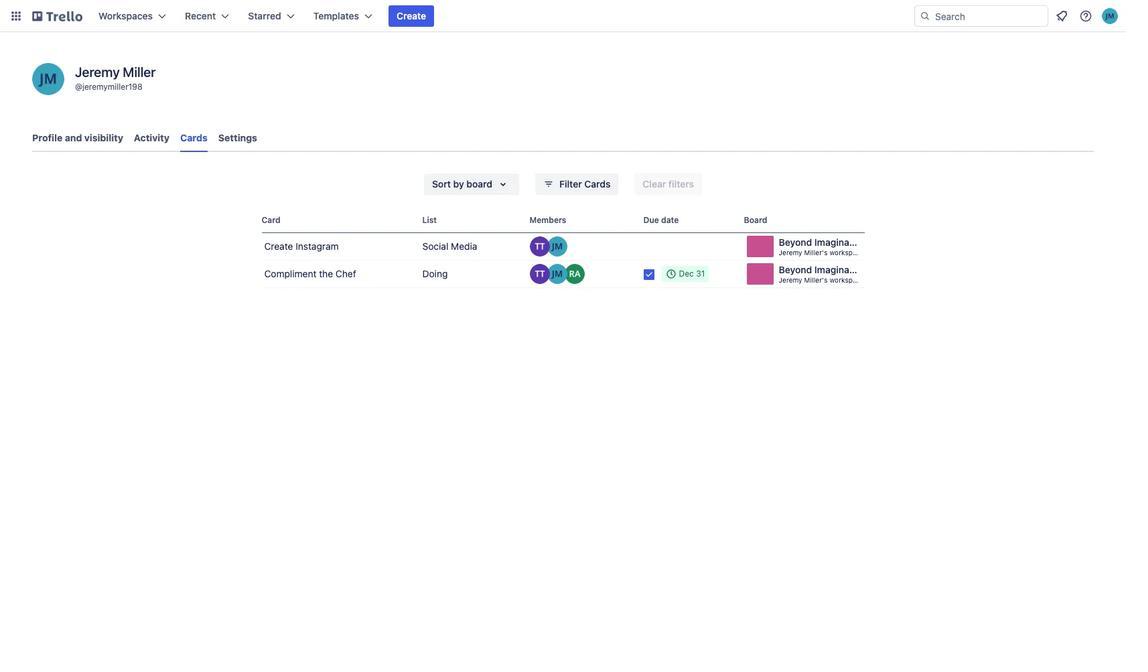 Task type: locate. For each thing, give the bounding box(es) containing it.
jeremy miller (jeremymiller198) image right the open information menu icon
[[1102, 8, 1118, 24]]

1 vertical spatial beyond
[[779, 264, 812, 275]]

0 horizontal spatial create
[[264, 241, 293, 252]]

1 vertical spatial jeremy miller (jeremymiller198) image
[[547, 237, 567, 257]]

settings link
[[218, 126, 257, 150]]

1 horizontal spatial cards
[[585, 178, 611, 190]]

workspaces
[[99, 10, 153, 21]]

beyond imagination jeremy miller's workspace
[[779, 237, 867, 257], [779, 264, 867, 284]]

compliment
[[264, 268, 317, 279]]

workspace
[[830, 249, 864, 257], [830, 276, 864, 284]]

sort by board
[[432, 178, 493, 190]]

create for create
[[397, 10, 426, 21]]

1 vertical spatial workspace
[[830, 276, 864, 284]]

instagram
[[296, 241, 339, 252]]

clear filters button
[[635, 174, 702, 195]]

miller's
[[804, 249, 828, 257], [804, 276, 828, 284]]

activity
[[134, 132, 170, 143]]

create inside button
[[397, 10, 426, 21]]

cards link
[[180, 126, 208, 152]]

2 vertical spatial jeremy miller (jeremymiller198) image
[[547, 264, 567, 284]]

0 vertical spatial beyond
[[779, 237, 812, 248]]

1 vertical spatial beyond imagination jeremy miller's workspace
[[779, 264, 867, 284]]

jeremy
[[75, 64, 120, 80], [779, 249, 803, 257], [779, 276, 803, 284]]

media
[[451, 241, 477, 252]]

0 horizontal spatial cards
[[180, 132, 208, 143]]

due date
[[644, 215, 679, 225]]

1 vertical spatial imagination
[[815, 264, 867, 275]]

jeremy miller (jeremymiller198) image
[[1102, 8, 1118, 24], [547, 237, 567, 257], [547, 264, 567, 284]]

starred
[[248, 10, 281, 21]]

2 beyond imagination jeremy miller's workspace from the top
[[779, 264, 867, 284]]

search image
[[920, 11, 931, 21]]

social media
[[422, 241, 477, 252]]

profile
[[32, 132, 62, 143]]

1 vertical spatial cards
[[585, 178, 611, 190]]

1 vertical spatial jeremy
[[779, 249, 803, 257]]

0 vertical spatial imagination
[[815, 237, 867, 248]]

0 vertical spatial create
[[397, 10, 426, 21]]

activity link
[[134, 126, 170, 150]]

cards inside button
[[585, 178, 611, 190]]

jeremymiller198
[[82, 82, 142, 92]]

jeremy miller (jeremymiller198) image for social media
[[547, 237, 567, 257]]

create
[[397, 10, 426, 21], [264, 241, 293, 252]]

jeremy miller (jeremymiller198) image for doing
[[547, 264, 567, 284]]

cards right 'filter'
[[585, 178, 611, 190]]

0 vertical spatial beyond imagination jeremy miller's workspace
[[779, 237, 867, 257]]

imagination
[[815, 237, 867, 248], [815, 264, 867, 275]]

0 vertical spatial workspace
[[830, 249, 864, 257]]

jeremy miller (jeremymiller198) image down members
[[547, 237, 567, 257]]

1 vertical spatial create
[[264, 241, 293, 252]]

0 vertical spatial cards
[[180, 132, 208, 143]]

1 horizontal spatial create
[[397, 10, 426, 21]]

miller
[[123, 64, 156, 80]]

create instagram
[[264, 241, 339, 252]]

doing
[[422, 268, 448, 279]]

social
[[422, 241, 449, 252]]

beyond
[[779, 237, 812, 248], [779, 264, 812, 275]]

starred button
[[240, 5, 303, 27]]

0 vertical spatial jeremy
[[75, 64, 120, 80]]

cards
[[180, 132, 208, 143], [585, 178, 611, 190]]

1 vertical spatial miller's
[[804, 276, 828, 284]]

jeremy inside jeremy miller @ jeremymiller198
[[75, 64, 120, 80]]

cards right activity
[[180, 132, 208, 143]]

jeremy miller (jeremymiller198) image down terry turtle (terryturtle) image at the left
[[547, 264, 567, 284]]

@
[[75, 82, 82, 92]]

due
[[644, 215, 659, 225]]

create instagram link
[[262, 233, 417, 260]]

by
[[453, 178, 464, 190]]

0 vertical spatial miller's
[[804, 249, 828, 257]]

1 beyond from the top
[[779, 237, 812, 248]]

2 imagination from the top
[[815, 264, 867, 275]]



Task type: describe. For each thing, give the bounding box(es) containing it.
profile and visibility link
[[32, 126, 123, 150]]

terry turtle (terryturtle) image
[[530, 264, 550, 284]]

2 workspace from the top
[[830, 276, 864, 284]]

recent
[[185, 10, 216, 21]]

create button
[[389, 5, 434, 27]]

compliment the chef link
[[262, 261, 417, 287]]

0 vertical spatial jeremy miller (jeremymiller198) image
[[1102, 8, 1118, 24]]

filters
[[669, 178, 694, 190]]

clear filters
[[643, 178, 694, 190]]

jeremy miller (jeremymiller198) image
[[32, 63, 64, 95]]

2 miller's from the top
[[804, 276, 828, 284]]

sort
[[432, 178, 451, 190]]

back to home image
[[32, 5, 82, 27]]

chef
[[336, 268, 356, 279]]

filter
[[560, 178, 582, 190]]

list
[[422, 215, 437, 225]]

primary element
[[0, 0, 1126, 32]]

open information menu image
[[1080, 9, 1093, 23]]

1 beyond imagination jeremy miller's workspace from the top
[[779, 237, 867, 257]]

dec
[[679, 269, 694, 279]]

settings
[[218, 132, 257, 143]]

templates button
[[305, 5, 381, 27]]

the
[[319, 268, 333, 279]]

2 vertical spatial jeremy
[[779, 276, 803, 284]]

Search field
[[931, 6, 1048, 26]]

jeremy miller @ jeremymiller198
[[75, 64, 156, 92]]

31
[[696, 269, 705, 279]]

switch to… image
[[9, 9, 23, 23]]

compliment the chef
[[264, 268, 356, 279]]

terry turtle (terryturtle) image
[[530, 237, 550, 257]]

filter cards button
[[535, 174, 619, 195]]

create for create instagram
[[264, 241, 293, 252]]

board
[[467, 178, 493, 190]]

1 workspace from the top
[[830, 249, 864, 257]]

recent button
[[177, 5, 237, 27]]

date
[[661, 215, 679, 225]]

filter cards
[[560, 178, 611, 190]]

sort by board button
[[424, 174, 519, 195]]

profile and visibility
[[32, 132, 123, 143]]

clear
[[643, 178, 666, 190]]

board
[[744, 215, 767, 225]]

visibility
[[84, 132, 123, 143]]

1 miller's from the top
[[804, 249, 828, 257]]

templates
[[313, 10, 359, 21]]

members
[[530, 215, 567, 225]]

2 beyond from the top
[[779, 264, 812, 275]]

1 imagination from the top
[[815, 237, 867, 248]]

and
[[65, 132, 82, 143]]

workspaces button
[[90, 5, 174, 27]]

0 notifications image
[[1054, 8, 1070, 24]]

card
[[262, 215, 281, 225]]

ruby anderson (rubyanderson7) image
[[565, 264, 585, 284]]

dec 31
[[679, 269, 705, 279]]



Task type: vqa. For each thing, say whether or not it's contained in the screenshot.
bottom "Greg Robinson (gregrobinson96)" icon
no



